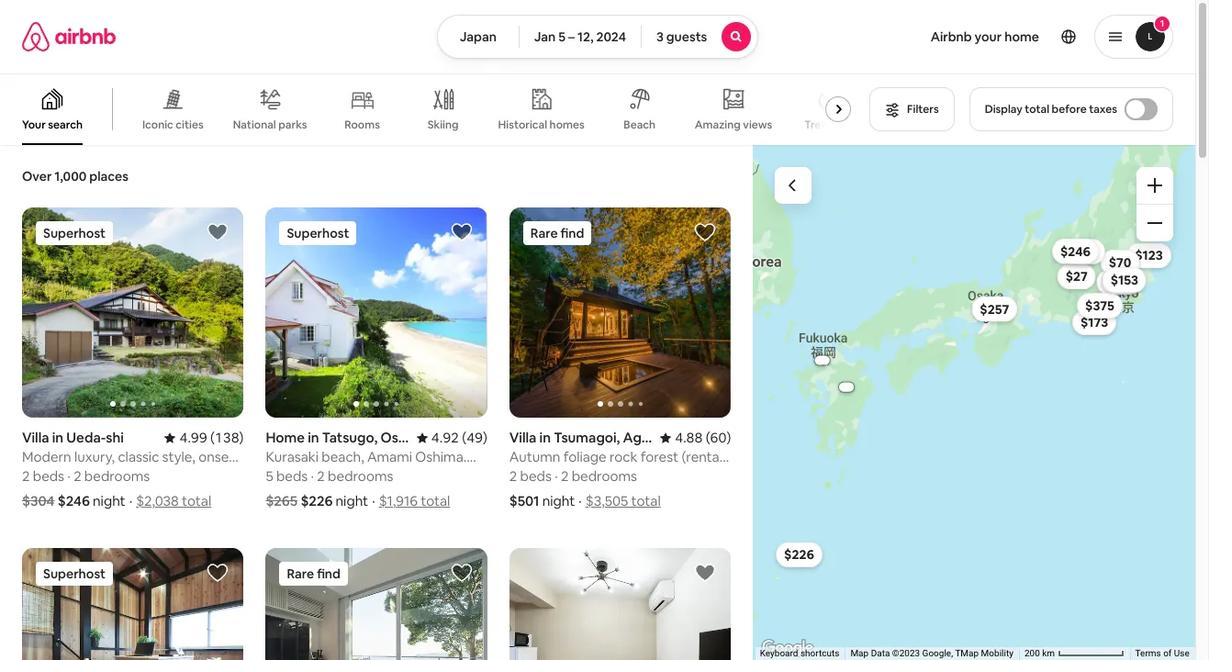 Task type: describe. For each thing, give the bounding box(es) containing it.
$150
[[1105, 274, 1133, 290]]

$153 button
[[1103, 267, 1147, 293]]

of
[[1164, 648, 1172, 658]]

airbnb your home
[[931, 28, 1039, 45]]

filters
[[907, 102, 939, 117]]

4.99
[[179, 429, 207, 447]]

$226 inside button
[[784, 546, 814, 563]]

jan
[[534, 28, 556, 45]]

12,
[[578, 28, 594, 45]]

iconic
[[142, 117, 173, 132]]

$76
[[1110, 273, 1132, 289]]

4.99 (138)
[[179, 429, 244, 447]]

airbnb
[[931, 28, 972, 45]]

use
[[1174, 648, 1190, 658]]

4.92
[[431, 429, 459, 447]]

$375 button
[[1077, 292, 1123, 318]]

bedrooms for $3,505 total
[[572, 468, 637, 485]]

mobility
[[981, 648, 1014, 658]]

$501 inside 2 beds · 2 bedrooms $501 night · $3,505 total
[[509, 492, 539, 510]]

$153
[[1111, 271, 1139, 288]]

$226 inside 5 beds · 2 bedrooms $265 $226 night · $1,916 total
[[301, 492, 333, 510]]

$27
[[1066, 268, 1088, 285]]

$246 button
[[1052, 238, 1099, 264]]

add to wishlist: apartment in shinjuku city image
[[694, 562, 716, 584]]

tmap
[[955, 648, 979, 658]]

your
[[975, 28, 1002, 45]]

group containing iconic cities
[[0, 73, 859, 145]]

$3,505
[[586, 492, 628, 510]]

$173 button
[[1073, 309, 1117, 335]]

4.92 out of 5 average rating,  49 reviews image
[[417, 429, 487, 447]]

national
[[233, 117, 276, 132]]

places
[[89, 168, 128, 185]]

bedrooms for $1,916 total
[[328, 468, 393, 485]]

1
[[1160, 17, 1164, 29]]

display
[[985, 102, 1023, 117]]

jan 5 – 12, 2024
[[534, 28, 626, 45]]

historical
[[498, 117, 547, 132]]

map
[[851, 648, 869, 658]]

add to wishlist: home in katsushika image
[[207, 562, 229, 584]]

$173
[[1081, 314, 1109, 330]]

(49)
[[462, 429, 487, 447]]

5 inside button
[[558, 28, 566, 45]]

$1,916
[[379, 492, 418, 510]]

$375
[[1085, 297, 1115, 314]]

5 beds · 2 bedrooms $265 $226 night · $1,916 total
[[266, 468, 450, 510]]

trending
[[805, 118, 851, 132]]

$257
[[980, 300, 1009, 317]]

$501 inside button
[[1069, 243, 1097, 259]]

km
[[1043, 648, 1055, 658]]

$3,505 total button
[[586, 492, 661, 510]]

villa in ueda-shi
[[22, 429, 124, 447]]

4.99 out of 5 average rating,  138 reviews image
[[165, 429, 244, 447]]

$2,038
[[136, 492, 179, 510]]

(138)
[[210, 429, 244, 447]]

1 2 from the left
[[22, 468, 30, 485]]

add to wishlist: villa in tsumagoi, agatsuma district image
[[694, 221, 716, 243]]

shi
[[106, 429, 124, 447]]

before
[[1052, 102, 1087, 117]]

beach
[[624, 118, 656, 132]]

google,
[[923, 648, 953, 658]]

display total before taxes
[[985, 102, 1117, 117]]

$76 button
[[1102, 268, 1140, 294]]

terms of use link
[[1136, 648, 1190, 658]]

your
[[22, 118, 46, 132]]

$226 button
[[776, 542, 823, 567]]

none search field containing japan
[[437, 15, 759, 59]]

total inside 5 beds · 2 bedrooms $265 $226 night · $1,916 total
[[421, 492, 450, 510]]

villa
[[22, 429, 49, 447]]

$123 button
[[1127, 242, 1172, 268]]

shortcuts
[[801, 648, 840, 658]]

200 km
[[1025, 648, 1058, 658]]

google image
[[758, 636, 818, 660]]

zoom in image
[[1148, 178, 1162, 193]]

$123
[[1135, 247, 1163, 263]]

add to wishlist: villa in ueda-shi image
[[207, 221, 229, 243]]

views
[[743, 117, 773, 132]]

your search
[[22, 118, 83, 132]]

beds for $304
[[33, 468, 64, 485]]

keyboard
[[760, 648, 799, 658]]

add to wishlist: villa in atami image
[[451, 562, 473, 584]]

beds for $501
[[520, 468, 552, 485]]

4.88
[[675, 429, 703, 447]]

japan button
[[437, 15, 519, 59]]

add to wishlist: home in tatsugo, oshima district image
[[451, 221, 473, 243]]



Task type: locate. For each thing, give the bounding box(es) containing it.
2 horizontal spatial night
[[542, 492, 575, 510]]

beds inside 2 beds · 2 bedrooms $501 night · $3,505 total
[[520, 468, 552, 485]]

None search field
[[437, 15, 759, 59]]

0 horizontal spatial $246
[[58, 492, 90, 510]]

iconic cities
[[142, 117, 204, 132]]

historical homes
[[498, 117, 585, 132]]

0 horizontal spatial night
[[93, 492, 125, 510]]

homes
[[550, 117, 585, 132]]

parks
[[278, 117, 307, 132]]

4.92 (49)
[[431, 429, 487, 447]]

2 for 2 beds · 2 bedrooms $501 night · $3,505 total
[[561, 468, 569, 485]]

–
[[568, 28, 575, 45]]

$265
[[266, 492, 298, 510]]

1 horizontal spatial $226
[[784, 546, 814, 563]]

$2,038 total button
[[136, 492, 211, 510]]

5 up the $265
[[266, 468, 273, 485]]

night left $2,038
[[93, 492, 125, 510]]

4 2 from the left
[[509, 468, 517, 485]]

night left the $3,505
[[542, 492, 575, 510]]

$27 button
[[1058, 263, 1096, 289]]

2 night from the left
[[336, 492, 368, 510]]

5 2 from the left
[[561, 468, 569, 485]]

group
[[0, 73, 859, 145], [22, 208, 244, 418], [266, 208, 487, 418], [509, 208, 731, 418], [22, 548, 244, 660], [266, 548, 487, 660], [509, 548, 731, 660]]

bedrooms up the $3,505
[[572, 468, 637, 485]]

total inside 2 beds · 2 bedrooms $501 night · $3,505 total
[[631, 492, 661, 510]]

2 beds · 2 bedrooms $501 night · $3,505 total
[[509, 468, 661, 510]]

keyboard shortcuts
[[760, 648, 840, 658]]

bedrooms down shi
[[84, 468, 150, 485]]

night
[[93, 492, 125, 510], [336, 492, 368, 510], [542, 492, 575, 510]]

0 vertical spatial $226
[[301, 492, 333, 510]]

2 beds from the left
[[276, 468, 308, 485]]

0 horizontal spatial $501
[[509, 492, 539, 510]]

$246 inside 2 beds · 2 bedrooms $304 $246 night · $2,038 total
[[58, 492, 90, 510]]

0 horizontal spatial $226
[[301, 492, 333, 510]]

$150 button
[[1097, 269, 1142, 295]]

0 horizontal spatial beds
[[33, 468, 64, 485]]

home
[[1005, 28, 1039, 45]]

$257 button
[[972, 296, 1018, 321]]

amazing
[[695, 117, 741, 132]]

total inside 2 beds · 2 bedrooms $304 $246 night · $2,038 total
[[182, 492, 211, 510]]

bedrooms for $2,038 total
[[84, 468, 150, 485]]

1 horizontal spatial $501
[[1069, 243, 1097, 259]]

3 guests button
[[641, 15, 759, 59]]

·
[[67, 468, 71, 485], [311, 468, 314, 485], [555, 468, 558, 485], [129, 492, 132, 510], [372, 492, 375, 510], [579, 492, 582, 510]]

total right the $3,505
[[631, 492, 661, 510]]

bedrooms
[[84, 468, 150, 485], [328, 468, 393, 485], [572, 468, 637, 485]]

in
[[52, 429, 64, 447]]

night left $1,916
[[336, 492, 368, 510]]

$246 right $304
[[58, 492, 90, 510]]

5 inside 5 beds · 2 bedrooms $265 $226 night · $1,916 total
[[266, 468, 273, 485]]

national parks
[[233, 117, 307, 132]]

5
[[558, 28, 566, 45], [266, 468, 273, 485]]

1 beds from the left
[[33, 468, 64, 485]]

$501 left the $3,505
[[509, 492, 539, 510]]

0 horizontal spatial bedrooms
[[84, 468, 150, 485]]

amazing views
[[695, 117, 773, 132]]

cities
[[176, 117, 204, 132]]

1,000
[[54, 168, 87, 185]]

$173 $70 $123
[[1081, 247, 1163, 330]]

3 beds from the left
[[520, 468, 552, 485]]

$70 button
[[1101, 249, 1140, 275]]

total inside button
[[1025, 102, 1050, 117]]

2 2 from the left
[[74, 468, 81, 485]]

data
[[871, 648, 890, 658]]

night for $246
[[93, 492, 125, 510]]

skiing
[[428, 118, 459, 132]]

0 vertical spatial 5
[[558, 28, 566, 45]]

2 bedrooms from the left
[[328, 468, 393, 485]]

night inside 2 beds · 2 bedrooms $501 night · $3,505 total
[[542, 492, 575, 510]]

total
[[1025, 102, 1050, 117], [182, 492, 211, 510], [421, 492, 450, 510], [631, 492, 661, 510]]

google map
showing 25 stays. region
[[753, 145, 1196, 660]]

$70
[[1109, 254, 1132, 270]]

1 vertical spatial 5
[[266, 468, 273, 485]]

5 left –
[[558, 28, 566, 45]]

airbnb your home link
[[920, 17, 1050, 56]]

search
[[48, 118, 83, 132]]

$153 $375 $76
[[1085, 271, 1139, 314]]

beds
[[33, 468, 64, 485], [276, 468, 308, 485], [520, 468, 552, 485]]

4.88 out of 5 average rating,  60 reviews image
[[660, 429, 731, 447]]

$246 inside button
[[1061, 243, 1091, 259]]

2 beds · 2 bedrooms $304 $246 night · $2,038 total
[[22, 468, 211, 510]]

2 inside 5 beds · 2 bedrooms $265 $226 night · $1,916 total
[[317, 468, 325, 485]]

map data ©2023 google, tmap mobility
[[851, 648, 1014, 658]]

1 horizontal spatial 5
[[558, 28, 566, 45]]

zoom out image
[[1148, 216, 1162, 230]]

bedrooms inside 5 beds · 2 bedrooms $265 $226 night · $1,916 total
[[328, 468, 393, 485]]

night inside 5 beds · 2 bedrooms $265 $226 night · $1,916 total
[[336, 492, 368, 510]]

4.88 (60)
[[675, 429, 731, 447]]

3
[[656, 28, 664, 45]]

profile element
[[781, 0, 1173, 73]]

3 bedrooms from the left
[[572, 468, 637, 485]]

taxes
[[1089, 102, 1117, 117]]

1 button
[[1094, 15, 1173, 59]]

beds inside 2 beds · 2 bedrooms $304 $246 night · $2,038 total
[[33, 468, 64, 485]]

bedrooms inside 2 beds · 2 bedrooms $304 $246 night · $2,038 total
[[84, 468, 150, 485]]

0 vertical spatial $246
[[1061, 243, 1091, 259]]

1 bedrooms from the left
[[84, 468, 150, 485]]

3 guests
[[656, 28, 707, 45]]

over 1,000 places
[[22, 168, 128, 185]]

jan 5 – 12, 2024 button
[[518, 15, 642, 59]]

keyboard shortcuts button
[[760, 647, 840, 660]]

terms
[[1136, 648, 1161, 658]]

0 vertical spatial $501
[[1069, 243, 1097, 259]]

0 horizontal spatial 5
[[266, 468, 273, 485]]

bedrooms up $1,916
[[328, 468, 393, 485]]

1 horizontal spatial bedrooms
[[328, 468, 393, 485]]

$1,916 total button
[[379, 492, 450, 510]]

2 for 5 beds · 2 bedrooms $265 $226 night · $1,916 total
[[317, 468, 325, 485]]

total right $1,916
[[421, 492, 450, 510]]

2 for 2 beds · 2 bedrooms $304 $246 night · $2,038 total
[[74, 468, 81, 485]]

2 horizontal spatial beds
[[520, 468, 552, 485]]

beds inside 5 beds · 2 bedrooms $265 $226 night · $1,916 total
[[276, 468, 308, 485]]

1 horizontal spatial night
[[336, 492, 368, 510]]

$304
[[22, 492, 55, 510]]

$226
[[301, 492, 333, 510], [784, 546, 814, 563]]

$246 up $27
[[1061, 243, 1091, 259]]

1 horizontal spatial beds
[[276, 468, 308, 485]]

bedrooms inside 2 beds · 2 bedrooms $501 night · $3,505 total
[[572, 468, 637, 485]]

filters button
[[870, 87, 955, 131]]

$501 button
[[1061, 238, 1105, 264]]

1 horizontal spatial $246
[[1061, 243, 1091, 259]]

rooms
[[344, 118, 380, 132]]

1 vertical spatial $501
[[509, 492, 539, 510]]

display total before taxes button
[[969, 87, 1173, 131]]

1 vertical spatial $246
[[58, 492, 90, 510]]

total right $2,038
[[182, 492, 211, 510]]

3 night from the left
[[542, 492, 575, 510]]

beds for $265
[[276, 468, 308, 485]]

2024
[[596, 28, 626, 45]]

©2023
[[893, 648, 920, 658]]

ueda-
[[66, 429, 106, 447]]

japan
[[460, 28, 497, 45]]

total left before
[[1025, 102, 1050, 117]]

3 2 from the left
[[317, 468, 325, 485]]

over
[[22, 168, 52, 185]]

$501 up $27
[[1069, 243, 1097, 259]]

2 horizontal spatial bedrooms
[[572, 468, 637, 485]]

1 vertical spatial $226
[[784, 546, 814, 563]]

1 night from the left
[[93, 492, 125, 510]]

night for $226
[[336, 492, 368, 510]]

(60)
[[706, 429, 731, 447]]

night inside 2 beds · 2 bedrooms $304 $246 night · $2,038 total
[[93, 492, 125, 510]]



Task type: vqa. For each thing, say whether or not it's contained in the screenshot.
A
no



